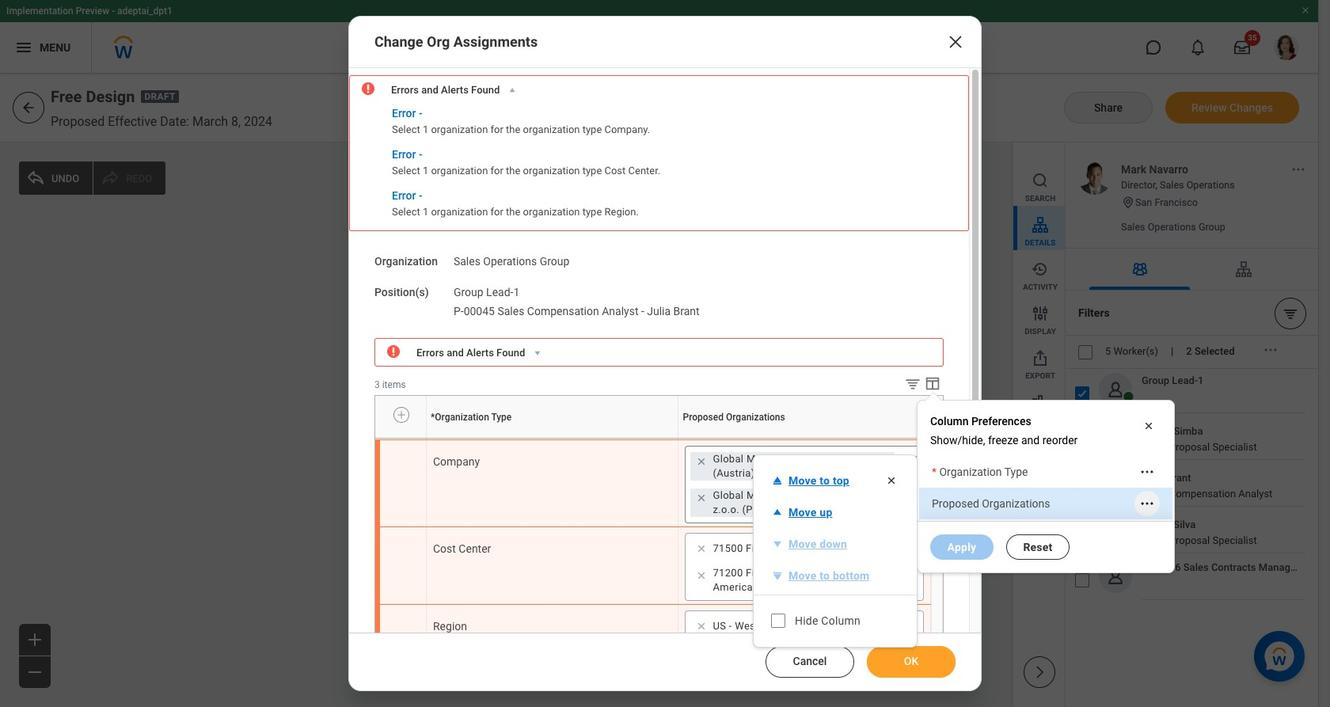 Task type: locate. For each thing, give the bounding box(es) containing it.
0 vertical spatial * organization type
[[431, 412, 512, 423]]

1 vertical spatial san francisco
[[578, 240, 637, 251]]

lead- down the 2
[[1173, 375, 1199, 387]]

proposed organizations up apply button
[[932, 498, 1051, 510]]

for up the sales operations group element
[[491, 206, 504, 218]]

0 vertical spatial san
[[1136, 196, 1153, 208]]

org
[[427, 33, 450, 50]]

move inside 'button'
[[789, 538, 817, 551]]

user image for p-00046 sales contracts manager (unfille
[[1106, 566, 1127, 587]]

2
[[1187, 346, 1193, 358]]

group down worker(s)
[[1142, 375, 1170, 387]]

1 global from the top
[[713, 453, 744, 465]]

move up
[[789, 506, 833, 519]]

type up company
[[432, 438, 433, 439]]

error - link
[[392, 107, 423, 121], [392, 148, 423, 162], [392, 189, 423, 203]]

global modern services gmbh (austria), press delete to clear value. option
[[691, 452, 895, 481]]

errors and alerts found down the org
[[391, 84, 500, 96]]

0 vertical spatial p-
[[454, 305, 464, 318]]

1 vertical spatial analyst
[[1239, 488, 1273, 500]]

0 horizontal spatial related actions image
[[473, 622, 484, 633]]

0 horizontal spatial p-
[[454, 305, 464, 318]]

sales inside "marco silva sales proposal specialist"
[[1142, 535, 1167, 547]]

1 for error - select 1 organization for the organization type region.
[[423, 206, 429, 218]]

2 vertical spatial the
[[506, 206, 521, 218]]

caret down image down p-00045 sales compensation analyst - julia brant
[[533, 348, 544, 359]]

group inside items selected list
[[454, 286, 484, 298]]

the up the sales operations group element
[[506, 206, 521, 218]]

specialist up contracts
[[1213, 535, 1258, 547]]

proposed inside row element
[[683, 412, 724, 423]]

2 modern from the top
[[747, 489, 784, 501]]

exclamation image
[[362, 83, 374, 95]]

1 vertical spatial francisco
[[596, 240, 637, 251]]

changes
[[1230, 101, 1274, 114]]

modern inside global modern services sp. z.o.o. (poland)
[[747, 489, 784, 501]]

select inside error - select 1 organization for the organization type company.
[[392, 124, 420, 135]]

org chart image
[[1235, 260, 1254, 279]]

alerts down 00045
[[467, 347, 494, 359]]

group down mark navarro director, sales operations
[[1199, 221, 1226, 233]]

0 horizontal spatial type
[[432, 438, 433, 439]]

sales operations group up group lead-1 element
[[454, 255, 570, 268]]

operations up group lead-1 element
[[484, 255, 537, 268]]

1 horizontal spatial p-
[[1142, 562, 1152, 574]]

and down the org
[[422, 84, 439, 96]]

francisco down region.
[[596, 240, 637, 251]]

column up show/hide,
[[931, 415, 969, 428]]

1 vertical spatial to
[[820, 570, 830, 582]]

alerts down search icon
[[441, 84, 469, 96]]

1 vertical spatial compensation
[[1170, 488, 1237, 500]]

san up org chart image
[[578, 240, 594, 251]]

0 vertical spatial select
[[392, 124, 420, 135]]

1 move from the top
[[789, 475, 817, 487]]

column inside column preferences show/hide, freeze and reorder
[[931, 415, 969, 428]]

global inside global modern services gmbh (austria)
[[713, 453, 744, 465]]

0 vertical spatial group lead-1
[[454, 286, 520, 298]]

2 vertical spatial organizations
[[983, 498, 1051, 510]]

global modern services gmbh (austria) element
[[713, 452, 867, 481]]

undo button
[[19, 162, 93, 195]]

user image for group lead-1
[[1106, 379, 1127, 400]]

region
[[433, 620, 467, 633]]

for inside error - select 1 organization for the organization type cost center.
[[491, 165, 504, 177]]

1 vertical spatial *
[[932, 466, 937, 479]]

move to bottom
[[789, 570, 870, 582]]

71200 field sales - north america
[[713, 567, 835, 593]]

field inside the 71200 field sales - north america
[[746, 567, 770, 579]]

type left company.
[[583, 124, 602, 135]]

modern up caret top icon
[[747, 453, 784, 465]]

x small image
[[694, 454, 710, 469], [884, 473, 900, 489], [694, 541, 710, 557]]

- inside error - select 1 organization for the organization type company.
[[419, 107, 423, 120]]

2 user image from the top
[[1106, 566, 1127, 587]]

user image left 00046
[[1106, 566, 1127, 587]]

1 horizontal spatial caret up image
[[770, 505, 786, 521]]

* organization type inside row element
[[431, 412, 512, 423]]

services up move to top button
[[787, 453, 827, 465]]

operations down navarro on the top of the page
[[1187, 179, 1236, 191]]

type for error - select 1 organization for the organization type cost center.
[[583, 165, 602, 177]]

date:
[[160, 114, 189, 129]]

1 horizontal spatial san francisco
[[1136, 196, 1199, 208]]

for inside error - select 1 organization for the organization type region.
[[491, 206, 504, 218]]

type down freeze
[[1005, 466, 1029, 479]]

analyst inside 'julia brant sales compensation analyst'
[[1239, 488, 1273, 500]]

0 vertical spatial error - link
[[392, 107, 423, 121]]

0 vertical spatial alerts
[[441, 84, 469, 96]]

1 user image from the top
[[1106, 379, 1127, 400]]

filters
[[1079, 307, 1110, 319]]

x small image left '71500'
[[694, 541, 710, 557]]

1 vertical spatial errors and alerts found
[[417, 347, 525, 359]]

1 services from the top
[[787, 453, 827, 465]]

column right hide on the right of the page
[[822, 615, 861, 627]]

related actions image
[[1140, 496, 1156, 512], [768, 621, 779, 632], [473, 622, 484, 633]]

for up error - select 1 organization for the organization type cost center.
[[491, 124, 504, 135]]

to left bottom at the bottom right
[[820, 570, 830, 582]]

x small image left the z.o.o.
[[694, 490, 710, 506]]

2 type from the top
[[583, 165, 602, 177]]

x small image inside global modern services sp. z.o.o. (poland), press delete to clear value. option
[[694, 490, 710, 506]]

1 horizontal spatial plus image
[[396, 408, 407, 422]]

found down search icon
[[471, 84, 500, 96]]

1 vertical spatial group lead-1
[[1142, 375, 1204, 387]]

hide
[[795, 615, 819, 627]]

x small image right top
[[884, 473, 900, 489]]

lead- up 00045
[[486, 286, 514, 298]]

the inside error - select 1 organization for the organization type company.
[[506, 124, 521, 135]]

1 proposal from the top
[[1170, 441, 1211, 453]]

p- down marco
[[1142, 562, 1152, 574]]

x small image left 71200
[[694, 568, 710, 584]]

2 proposal from the top
[[1170, 535, 1211, 547]]

plus image up minus icon on the bottom left of the page
[[25, 631, 44, 650]]

move
[[789, 475, 817, 487], [789, 506, 817, 519], [789, 538, 817, 551], [789, 570, 817, 582]]

global for z.o.o.
[[713, 489, 744, 501]]

0 vertical spatial brant
[[674, 305, 700, 318]]

*
[[431, 412, 435, 423], [932, 466, 937, 479]]

error inside error - select 1 organization for the organization type region.
[[392, 189, 416, 202]]

close environment banner image
[[1302, 6, 1311, 15]]

group up 00045
[[454, 286, 484, 298]]

services
[[787, 453, 827, 465], [787, 489, 827, 501]]

1 inside error - select 1 organization for the organization type cost center.
[[423, 165, 429, 177]]

1 horizontal spatial *
[[932, 466, 937, 479]]

move to bottom button
[[764, 563, 880, 589]]

toolbar
[[893, 375, 944, 395]]

1 horizontal spatial related actions image
[[768, 621, 779, 632]]

2 vertical spatial error
[[392, 189, 416, 202]]

1 vertical spatial prompts image
[[902, 616, 921, 635]]

the up error - select 1 organization for the organization type cost center.
[[506, 124, 521, 135]]

- inside items selected list
[[642, 305, 645, 318]]

compensation up silva
[[1170, 488, 1237, 500]]

errors right exclamation icon
[[417, 347, 444, 359]]

select for error - select 1 organization for the organization type company.
[[392, 124, 420, 135]]

error inside error - select 1 organization for the organization type company.
[[392, 107, 416, 120]]

2 horizontal spatial and
[[1022, 434, 1040, 447]]

organization type button
[[427, 438, 434, 439]]

prompts image up ok
[[902, 616, 921, 635]]

1 the from the top
[[506, 124, 521, 135]]

select inside error - select 1 organization for the organization type region.
[[392, 206, 420, 218]]

p- for 00046
[[1142, 562, 1152, 574]]

row element containing cost center
[[376, 527, 931, 605]]

caret down image inside move down 'button'
[[770, 536, 786, 552]]

the inside error - select 1 organization for the organization type region.
[[506, 206, 521, 218]]

1 vertical spatial services
[[787, 489, 827, 501]]

implementation
[[6, 6, 73, 17]]

2 specialist from the top
[[1213, 535, 1258, 547]]

compensation for 00045
[[527, 305, 599, 318]]

1 error from the top
[[392, 107, 416, 120]]

items selected for proposed organizations list box
[[686, 449, 900, 520], [686, 536, 900, 598]]

2 horizontal spatial related actions image
[[1140, 496, 1156, 512]]

field left caret bottom icon
[[746, 567, 770, 579]]

group lead-1 down | on the right
[[1142, 375, 1204, 387]]

sales down 71500 field sales - latam, press delete to clear value. "option"
[[772, 567, 799, 579]]

1
[[423, 124, 429, 135], [423, 165, 429, 177], [423, 206, 429, 218], [514, 286, 520, 298], [1199, 375, 1204, 387]]

1 specialist from the top
[[1213, 441, 1258, 453]]

1 horizontal spatial brant
[[1167, 472, 1192, 484]]

2 vertical spatial x small image
[[694, 541, 710, 557]]

x small image for global modern services sp. z.o.o. (poland)
[[694, 490, 710, 506]]

error
[[392, 107, 416, 120], [392, 148, 416, 161], [392, 189, 416, 202]]

5 worker(s)
[[1106, 346, 1159, 358]]

1 field from the top
[[746, 542, 770, 554]]

0 vertical spatial *
[[431, 412, 435, 423]]

prompts image left apply
[[902, 538, 921, 557]]

|
[[1172, 346, 1174, 358]]

proposed organizations
[[683, 412, 786, 423], [932, 498, 1051, 510]]

1 type from the top
[[583, 124, 602, 135]]

specialist inside darius simba sales proposal specialist
[[1213, 441, 1258, 453]]

2 prompts image from the top
[[902, 616, 921, 635]]

row element containing company
[[376, 440, 931, 527]]

3 select from the top
[[392, 206, 420, 218]]

proposal down simba
[[1170, 441, 1211, 453]]

* organization type up organization type button
[[431, 412, 512, 423]]

0 vertical spatial for
[[491, 124, 504, 135]]

1 horizontal spatial analyst
[[1239, 488, 1273, 500]]

errors right exclamation image
[[391, 84, 419, 96]]

0 vertical spatial type
[[583, 124, 602, 135]]

1 vertical spatial modern
[[747, 489, 784, 501]]

cost left center.
[[605, 165, 626, 177]]

user image down '5'
[[1106, 379, 1127, 400]]

0 horizontal spatial compensation
[[527, 305, 599, 318]]

sales down darius
[[1142, 441, 1167, 453]]

1 vertical spatial errors
[[417, 347, 444, 359]]

inbox large image
[[1235, 40, 1251, 55]]

cost center
[[433, 542, 491, 555]]

2 field from the top
[[746, 567, 770, 579]]

prompts image
[[902, 451, 921, 470]]

0 horizontal spatial and
[[422, 84, 439, 96]]

west
[[735, 620, 760, 632]]

0 vertical spatial lead-
[[486, 286, 514, 298]]

to left top
[[820, 475, 830, 487]]

type left region.
[[583, 206, 602, 218]]

click to view/edit grid preferences image
[[925, 375, 942, 392]]

items selected for proposed organizations list box containing global modern services gmbh (austria)
[[686, 449, 900, 520]]

x small image inside 71500 field sales - latam, press delete to clear value. "option"
[[694, 541, 710, 557]]

caret up image
[[507, 85, 518, 96], [770, 505, 786, 521]]

operations down mark navarro director, sales operations
[[1148, 221, 1197, 233]]

global modern services sp. z.o.o. (poland)
[[713, 489, 846, 515]]

up
[[820, 506, 833, 519]]

1 inside error - select 1 organization for the organization type region.
[[423, 206, 429, 218]]

0 vertical spatial analyst
[[602, 305, 639, 318]]

error for error - select 1 organization for the organization type company.
[[392, 107, 416, 120]]

modern inside global modern services gmbh (austria)
[[747, 453, 784, 465]]

2 vertical spatial for
[[491, 206, 504, 218]]

p-00045 sales compensation analyst - julia brant
[[454, 305, 700, 318]]

move to top button
[[764, 468, 860, 494]]

1 horizontal spatial group lead-1
[[1142, 375, 1204, 387]]

0 vertical spatial organizations
[[726, 412, 786, 423]]

julia inside 'julia brant sales compensation analyst'
[[1142, 472, 1165, 484]]

compensation inside items selected list
[[527, 305, 599, 318]]

move down button
[[764, 532, 857, 557]]

errors for exclamation image
[[391, 84, 419, 96]]

2 horizontal spatial related actions image
[[1291, 162, 1307, 177]]

1 vertical spatial found
[[497, 347, 525, 359]]

1 horizontal spatial and
[[447, 347, 464, 359]]

modern
[[747, 453, 784, 465], [747, 489, 784, 501]]

4 move from the top
[[789, 570, 817, 582]]

error - select 1 organization for the organization type company.
[[392, 107, 651, 135]]

1 prompts image from the top
[[902, 538, 921, 557]]

the inside error - select 1 organization for the organization type cost center.
[[506, 165, 521, 177]]

1 vertical spatial lead-
[[1173, 375, 1199, 387]]

for up error - select 1 organization for the organization type region.
[[491, 165, 504, 177]]

francisco
[[1155, 196, 1199, 208], [596, 240, 637, 251]]

items selected for proposed organizations list box containing 71500 field sales - latam
[[686, 536, 900, 598]]

3 row element from the top
[[376, 527, 931, 605]]

errors
[[391, 84, 419, 96], [417, 347, 444, 359]]

sales operations group
[[567, 219, 675, 231], [1122, 221, 1226, 233], [454, 255, 570, 268]]

proposed organizations up "proposed organizations" button
[[683, 412, 786, 423]]

1 vertical spatial the
[[506, 165, 521, 177]]

julia inside items selected list
[[647, 305, 671, 318]]

compensation down org chart image
[[527, 305, 599, 318]]

to
[[820, 475, 830, 487], [820, 570, 830, 582]]

71200 field sales - north america, press delete to clear value. option
[[691, 566, 895, 595]]

sales up marco
[[1142, 488, 1167, 500]]

x image
[[947, 32, 966, 51]]

compensation for brant
[[1170, 488, 1237, 500]]

2 row element from the top
[[376, 440, 931, 527]]

caret top image
[[770, 473, 786, 489]]

user image
[[1106, 379, 1127, 400], [1106, 566, 1127, 587]]

1 vertical spatial field
[[746, 567, 770, 579]]

to for top
[[820, 475, 830, 487]]

1 modern from the top
[[747, 453, 784, 465]]

global up (austria)
[[713, 453, 744, 465]]

navarro
[[1150, 163, 1189, 176]]

1 row element from the top
[[376, 396, 935, 439]]

3 error from the top
[[392, 189, 416, 202]]

alerts
[[441, 84, 469, 96], [467, 347, 494, 359]]

field for 71200
[[746, 567, 770, 579]]

organization
[[375, 255, 438, 268], [435, 412, 489, 423], [427, 438, 431, 439], [940, 466, 1003, 479]]

dialog
[[917, 384, 1176, 574]]

san down director,
[[1136, 196, 1153, 208]]

services inside global modern services sp. z.o.o. (poland)
[[787, 489, 827, 501]]

1 vertical spatial proposed organizations
[[932, 498, 1051, 510]]

type up "organization type proposed organizations"
[[492, 412, 512, 423]]

operations inside mark navarro director, sales operations
[[1187, 179, 1236, 191]]

related actions image up marco
[[1140, 496, 1156, 512]]

errors and alerts found for leftmost caret up image
[[391, 84, 500, 96]]

0 horizontal spatial lead-
[[486, 286, 514, 298]]

found down group lead-1 element
[[497, 347, 525, 359]]

prompts image
[[902, 538, 921, 557], [902, 616, 921, 635]]

apply button
[[931, 535, 994, 560]]

type inside error - select 1 organization for the organization type cost center.
[[583, 165, 602, 177]]

0 vertical spatial the
[[506, 124, 521, 135]]

3 error - link from the top
[[392, 189, 423, 203]]

error - link for error - select 1 organization for the organization type region.
[[392, 189, 423, 203]]

center.
[[629, 165, 661, 177]]

related actions image for region
[[473, 622, 484, 633]]

2 services from the top
[[787, 489, 827, 501]]

2 to from the top
[[820, 570, 830, 582]]

reset button
[[1007, 535, 1070, 560]]

1 horizontal spatial * organization type
[[932, 466, 1029, 479]]

0 vertical spatial san francisco
[[1136, 196, 1199, 208]]

0 vertical spatial specialist
[[1213, 441, 1258, 453]]

71500 field sales - latam element
[[713, 542, 842, 556]]

0 vertical spatial services
[[787, 453, 827, 465]]

san francisco down region.
[[578, 240, 637, 251]]

global up the z.o.o.
[[713, 489, 744, 501]]

services inside global modern services gmbh (austria)
[[787, 453, 827, 465]]

francisco down mark navarro director, sales operations
[[1155, 196, 1199, 208]]

x small image left the us
[[694, 618, 710, 634]]

1 vertical spatial organizations
[[683, 438, 688, 439]]

x small image inside global modern services gmbh (austria), press delete to clear value. option
[[694, 454, 710, 469]]

2 items selected for proposed organizations list box from the top
[[686, 536, 900, 598]]

* right prompts image
[[932, 466, 937, 479]]

undo
[[51, 172, 79, 184]]

for for error - select 1 organization for the organization type cost center.
[[491, 165, 504, 177]]

2 vertical spatial and
[[1022, 434, 1040, 447]]

0 horizontal spatial caret up image
[[507, 85, 518, 96]]

reorder
[[1043, 434, 1078, 447]]

hide column
[[795, 615, 861, 627]]

related actions image
[[1291, 162, 1307, 177], [1263, 343, 1279, 358], [1140, 464, 1156, 480]]

2 select from the top
[[392, 165, 420, 177]]

1 vertical spatial items selected for proposed organizations list box
[[686, 536, 900, 598]]

director,
[[1122, 179, 1158, 191]]

filter image
[[1283, 305, 1299, 321]]

1 vertical spatial select
[[392, 165, 420, 177]]

notifications large image
[[1191, 40, 1207, 55]]

0 vertical spatial found
[[471, 84, 500, 96]]

top
[[833, 475, 850, 487]]

and down reports at the bottom right
[[1022, 434, 1040, 447]]

global modern services sp. z.o.o. (poland), press delete to clear value. option
[[691, 489, 895, 517]]

1 horizontal spatial type
[[492, 412, 512, 423]]

simba
[[1175, 425, 1204, 437]]

type left center.
[[583, 165, 602, 177]]

type inside error - select 1 organization for the organization type company.
[[583, 124, 602, 135]]

1 horizontal spatial compensation
[[1170, 488, 1237, 500]]

for inside error - select 1 organization for the organization type company.
[[491, 124, 504, 135]]

gmbh
[[830, 453, 860, 465]]

select inside error - select 1 organization for the organization type cost center.
[[392, 165, 420, 177]]

1 horizontal spatial column
[[931, 415, 969, 428]]

sales up caret bottom icon
[[772, 542, 799, 554]]

found
[[471, 84, 500, 96], [497, 347, 525, 359]]

group lead-1 inside items selected list
[[454, 286, 520, 298]]

0 vertical spatial errors and alerts found
[[391, 84, 500, 96]]

cost left center
[[433, 542, 456, 555]]

(poland)
[[743, 504, 784, 515]]

1 vertical spatial global
[[713, 489, 744, 501]]

3 for from the top
[[491, 206, 504, 218]]

proposal
[[1170, 441, 1211, 453], [1170, 535, 1211, 547]]

1 error - link from the top
[[392, 107, 423, 121]]

3 the from the top
[[506, 206, 521, 218]]

related actions image right region
[[473, 622, 484, 633]]

type for error - select 1 organization for the organization type company.
[[583, 124, 602, 135]]

for for error - select 1 organization for the organization type company.
[[491, 124, 504, 135]]

for
[[491, 124, 504, 135], [491, 165, 504, 177], [491, 206, 504, 218]]

organization
[[431, 124, 488, 135], [523, 124, 580, 135], [431, 165, 488, 177], [523, 165, 580, 177], [431, 206, 488, 218], [523, 206, 580, 218]]

proposal inside darius simba sales proposal specialist
[[1170, 441, 1211, 453]]

1 vertical spatial julia
[[1142, 472, 1165, 484]]

0 horizontal spatial analyst
[[602, 305, 639, 318]]

reset
[[1024, 541, 1053, 554]]

2 move from the top
[[789, 506, 817, 519]]

0 horizontal spatial caret down image
[[533, 348, 544, 359]]

0 vertical spatial francisco
[[1155, 196, 1199, 208]]

services up move up
[[787, 489, 827, 501]]

sales
[[1161, 179, 1185, 191], [567, 219, 592, 231], [1122, 221, 1146, 233], [454, 255, 481, 268], [498, 305, 525, 318], [1142, 441, 1167, 453], [1142, 488, 1167, 500], [1142, 535, 1167, 547], [772, 542, 799, 554], [1184, 562, 1209, 574], [772, 567, 799, 579]]

arrow left image
[[21, 100, 36, 116]]

sales down navarro on the top of the page
[[1161, 179, 1185, 191]]

julia
[[647, 305, 671, 318], [1142, 472, 1165, 484]]

change org assignments dialog
[[349, 16, 982, 704]]

the up error - select 1 organization for the organization type region.
[[506, 165, 521, 177]]

p- down group lead-1 element
[[454, 305, 464, 318]]

1 select from the top
[[392, 124, 420, 135]]

2 error - link from the top
[[392, 148, 423, 162]]

cost inside error - select 1 organization for the organization type cost center.
[[605, 165, 626, 177]]

* organization type down show/hide,
[[932, 466, 1029, 479]]

type inside error - select 1 organization for the organization type region.
[[583, 206, 602, 218]]

4 row element from the top
[[376, 605, 931, 673]]

2024
[[244, 114, 273, 129]]

tab list
[[1066, 249, 1320, 291]]

1 vertical spatial column
[[822, 615, 861, 627]]

00045
[[464, 305, 495, 318]]

3 move from the top
[[789, 538, 817, 551]]

3 type from the top
[[583, 206, 602, 218]]

sales down marco
[[1142, 535, 1167, 547]]

errors for exclamation icon
[[417, 347, 444, 359]]

sales right 00045
[[498, 305, 525, 318]]

x small image
[[1142, 418, 1157, 434], [694, 490, 710, 506], [694, 568, 710, 584], [694, 618, 710, 634]]

silva
[[1174, 519, 1196, 531]]

caret down image
[[533, 348, 544, 359], [770, 536, 786, 552]]

sales inside items selected list
[[498, 305, 525, 318]]

global inside global modern services sp. z.o.o. (poland)
[[713, 489, 744, 501]]

row element
[[376, 396, 935, 439], [376, 440, 931, 527], [376, 527, 931, 605], [376, 605, 931, 673]]

2 error from the top
[[392, 148, 416, 161]]

* up organization type button
[[431, 412, 435, 423]]

2 vertical spatial select
[[392, 206, 420, 218]]

proposal inside "marco silva sales proposal specialist"
[[1170, 535, 1211, 547]]

caret down image up caret bottom icon
[[770, 536, 786, 552]]

1 vertical spatial alerts
[[467, 347, 494, 359]]

plus image inside "change org assignments" dialog
[[396, 408, 407, 422]]

1 horizontal spatial lead-
[[1173, 375, 1199, 387]]

analyst for p-00045 sales compensation analyst - julia brant
[[602, 305, 639, 318]]

1 items selected for proposed organizations list box from the top
[[686, 449, 900, 520]]

1 to from the top
[[820, 475, 830, 487]]

0 horizontal spatial julia
[[647, 305, 671, 318]]

0 vertical spatial items selected for proposed organizations list box
[[686, 449, 900, 520]]

alerts for caret down icon in "change org assignments" dialog
[[467, 347, 494, 359]]

1 for from the top
[[491, 124, 504, 135]]

1 inside group lead-1 element
[[514, 286, 520, 298]]

x small image inside 71200 field sales - north america, press delete to clear value. option
[[694, 568, 710, 584]]

modern up (poland)
[[747, 489, 784, 501]]

minus image
[[25, 663, 44, 682]]

plus image
[[396, 408, 407, 422], [25, 631, 44, 650]]

row element containing region
[[376, 605, 931, 673]]

analyst inside items selected list
[[602, 305, 639, 318]]

apply
[[948, 541, 977, 554]]

1 vertical spatial error - link
[[392, 148, 423, 162]]

proposal for darius simba
[[1170, 441, 1211, 453]]

and down 00045
[[447, 347, 464, 359]]

related actions image for proposed organizations
[[1140, 496, 1156, 512]]

proposal for marco silva
[[1170, 535, 1211, 547]]

field inside "option"
[[746, 542, 770, 554]]

0 vertical spatial caret up image
[[507, 85, 518, 96]]

errors and alerts found down 00045
[[417, 347, 525, 359]]

field right '71500'
[[746, 542, 770, 554]]

contact card matrix manager image
[[1131, 260, 1150, 279]]

2 global from the top
[[713, 489, 744, 501]]

san francisco down mark navarro director, sales operations
[[1136, 196, 1199, 208]]

0 horizontal spatial plus image
[[25, 631, 44, 650]]

0 vertical spatial user image
[[1106, 379, 1127, 400]]

1 vertical spatial related actions image
[[1263, 343, 1279, 358]]

group
[[647, 219, 675, 231], [1199, 221, 1226, 233], [540, 255, 570, 268], [454, 286, 484, 298], [1142, 375, 1170, 387]]

proposed organizations button
[[679, 438, 689, 439]]

alerts for leftmost caret up image
[[441, 84, 469, 96]]

menu
[[1014, 143, 1066, 428]]

0 vertical spatial compensation
[[527, 305, 599, 318]]

plus image down items
[[396, 408, 407, 422]]

menu containing search
[[1014, 143, 1066, 428]]

2 the from the top
[[506, 165, 521, 177]]

0 horizontal spatial cost
[[433, 542, 456, 555]]

specialist up 'julia brant sales compensation analyst'
[[1213, 441, 1258, 453]]

analyst for julia brant sales compensation analyst
[[1239, 488, 1273, 500]]

0 vertical spatial type
[[492, 412, 512, 423]]

proposal down silva
[[1170, 535, 1211, 547]]

p- inside items selected list
[[454, 305, 464, 318]]

specialist inside "marco silva sales proposal specialist"
[[1213, 535, 1258, 547]]

compensation inside 'julia brant sales compensation analyst'
[[1170, 488, 1237, 500]]

sales inside 'julia brant sales compensation analyst'
[[1142, 488, 1167, 500]]

0 vertical spatial field
[[746, 542, 770, 554]]

x small image inside us - west, press delete to clear value. option
[[694, 618, 710, 634]]

type inside row element
[[492, 412, 512, 423]]

1 horizontal spatial related actions image
[[1263, 343, 1279, 358]]

0 vertical spatial related actions image
[[1291, 162, 1307, 177]]

marco
[[1142, 519, 1172, 531]]

2 for from the top
[[491, 165, 504, 177]]

group lead-1 up 00045
[[454, 286, 520, 298]]

0 horizontal spatial * organization type
[[431, 412, 512, 423]]

3
[[375, 380, 380, 391]]

sales operations group inside "change org assignments" dialog
[[454, 255, 570, 268]]

error - select 1 organization for the organization type cost center.
[[392, 148, 661, 177]]

1 vertical spatial caret down image
[[770, 536, 786, 552]]

errors and alerts found
[[391, 84, 500, 96], [417, 347, 525, 359]]

1 inside error - select 1 organization for the organization type company.
[[423, 124, 429, 135]]

select
[[392, 124, 420, 135], [392, 165, 420, 177], [392, 206, 420, 218]]

1 vertical spatial brant
[[1167, 472, 1192, 484]]

group lead-1 element
[[454, 282, 520, 298]]

error inside error - select 1 organization for the organization type cost center.
[[392, 148, 416, 161]]

error - link for error - select 1 organization for the organization type company.
[[392, 107, 423, 121]]

1 vertical spatial * organization type
[[932, 466, 1029, 479]]

sales down location image
[[1122, 221, 1146, 233]]



Task type: vqa. For each thing, say whether or not it's contained in the screenshot.
CHART icon
no



Task type: describe. For each thing, give the bounding box(es) containing it.
operations down region.
[[595, 219, 645, 231]]

redo button
[[94, 162, 166, 195]]

1 vertical spatial plus image
[[25, 631, 44, 650]]

contracts
[[1212, 562, 1257, 574]]

lead- inside items selected list
[[486, 286, 514, 298]]

sales inside the 71200 field sales - north america
[[772, 567, 799, 579]]

julia brant sales compensation analyst
[[1142, 472, 1273, 500]]

1 vertical spatial x small image
[[884, 473, 900, 489]]

us - west, press delete to clear value. option
[[691, 617, 787, 636]]

1 for error - select 1 organization for the organization type cost center.
[[423, 165, 429, 177]]

us - west
[[713, 620, 760, 632]]

center
[[459, 542, 491, 555]]

sales inside mark navarro director, sales operations
[[1161, 179, 1185, 191]]

errors and alerts found for caret down icon in "change org assignments" dialog
[[417, 347, 525, 359]]

71500
[[713, 542, 744, 554]]

(unfille
[[1303, 562, 1331, 574]]

design
[[86, 87, 135, 106]]

- inside error - select 1 organization for the organization type cost center.
[[419, 148, 423, 161]]

1 for error - select 1 organization for the organization type company.
[[423, 124, 429, 135]]

- inside the 71200 field sales - north america
[[801, 567, 805, 579]]

review
[[1192, 101, 1228, 114]]

sales up org chart image
[[567, 219, 592, 231]]

ok
[[905, 655, 919, 668]]

items selected list
[[454, 282, 725, 319]]

bottom
[[833, 570, 870, 582]]

profile logan mcneil element
[[1265, 30, 1310, 65]]

sales operations group element
[[454, 252, 570, 268]]

assignments
[[454, 33, 538, 50]]

brant inside 'julia brant sales compensation analyst'
[[1167, 472, 1192, 484]]

column preferences show/hide, freeze and reorder
[[931, 415, 1078, 447]]

found for exclamation image
[[471, 84, 500, 96]]

us
[[713, 620, 727, 632]]

error for error - select 1 organization for the organization type cost center.
[[392, 148, 416, 161]]

implementation preview -   adeptai_dpt1
[[6, 6, 173, 17]]

select to filter grid data image
[[905, 376, 922, 392]]

export
[[1026, 372, 1056, 380]]

1 horizontal spatial francisco
[[1155, 196, 1199, 208]]

the for error - select 1 organization for the organization type company.
[[506, 124, 521, 135]]

display
[[1025, 327, 1057, 336]]

x small image for (austria)
[[694, 454, 710, 469]]

freeze
[[989, 434, 1019, 447]]

company.
[[605, 124, 651, 135]]

share
[[1095, 101, 1123, 114]]

company
[[433, 455, 480, 468]]

1 horizontal spatial organizations
[[726, 412, 786, 423]]

us - west element
[[713, 619, 760, 633]]

and inside column preferences show/hide, freeze and reorder
[[1022, 434, 1040, 447]]

free
[[51, 87, 82, 106]]

- inside error - select 1 organization for the organization type region.
[[419, 189, 423, 202]]

org chart image
[[567, 263, 578, 274]]

the for error - select 1 organization for the organization type cost center.
[[506, 165, 521, 177]]

2 vertical spatial related actions image
[[1140, 464, 1156, 480]]

x small image for 71200 field sales - north america
[[694, 568, 710, 584]]

america
[[713, 581, 753, 593]]

(austria)
[[713, 467, 755, 479]]

2 selected
[[1187, 346, 1235, 358]]

x small image for latam
[[694, 541, 710, 557]]

0 horizontal spatial column
[[822, 615, 861, 627]]

change
[[375, 33, 424, 50]]

move for move up
[[789, 506, 817, 519]]

- inside "option"
[[801, 542, 805, 554]]

- inside banner
[[112, 6, 115, 17]]

change org assignments
[[375, 33, 538, 50]]

review changes
[[1192, 101, 1274, 114]]

0 horizontal spatial francisco
[[596, 240, 637, 251]]

0 horizontal spatial san
[[578, 240, 594, 251]]

row element containing *
[[376, 396, 935, 439]]

0 horizontal spatial san francisco
[[578, 240, 637, 251]]

71200
[[713, 567, 744, 579]]

exclamation image
[[387, 346, 399, 358]]

* inside row element
[[431, 412, 435, 423]]

brant inside items selected list
[[674, 305, 700, 318]]

darius simba sales proposal specialist
[[1142, 425, 1258, 453]]

search image
[[465, 38, 484, 57]]

redo
[[126, 172, 152, 184]]

and for exclamation image
[[422, 84, 439, 96]]

proposed organizations inside row element
[[683, 412, 786, 423]]

details
[[1026, 238, 1056, 247]]

dialog containing column preferences
[[917, 384, 1176, 574]]

sales inside "option"
[[772, 542, 799, 554]]

x small image for us - west
[[694, 618, 710, 634]]

adeptai_dpt1
[[117, 6, 173, 17]]

mark navarro director, sales operations
[[1122, 163, 1236, 191]]

sales inside darius simba sales proposal specialist
[[1142, 441, 1167, 453]]

caret down image inside "change org assignments" dialog
[[533, 348, 544, 359]]

free design
[[51, 87, 135, 106]]

p- for 00045
[[454, 305, 464, 318]]

caret up image inside move up button
[[770, 505, 786, 521]]

cancel button
[[766, 646, 855, 678]]

chevron right image
[[1032, 665, 1048, 681]]

move for move to top
[[789, 475, 817, 487]]

to for bottom
[[820, 570, 830, 582]]

1 horizontal spatial proposed organizations
[[932, 498, 1051, 510]]

implementation preview -   adeptai_dpt1 banner
[[0, 0, 1319, 73]]

global for (austria)
[[713, 453, 744, 465]]

review changes button
[[1166, 92, 1300, 124]]

and for exclamation icon
[[447, 347, 464, 359]]

1 vertical spatial type
[[432, 438, 433, 439]]

71200 field sales - north america element
[[713, 566, 867, 595]]

p-00046 sales contracts manager (unfille
[[1142, 562, 1331, 574]]

found for exclamation icon
[[497, 347, 525, 359]]

organization type proposed organizations
[[427, 438, 688, 439]]

mark
[[1122, 163, 1147, 176]]

ok button
[[867, 646, 956, 678]]

selected
[[1195, 346, 1235, 358]]

search
[[1026, 194, 1056, 203]]

sales right 00046
[[1184, 562, 1209, 574]]

type for error - select 1 organization for the organization type region.
[[583, 206, 602, 218]]

position(s)
[[375, 286, 429, 298]]

manager
[[1259, 562, 1300, 574]]

services for gmbh
[[787, 453, 827, 465]]

p-00045 sales compensation analyst - julia brant element
[[454, 302, 700, 318]]

undo l image
[[26, 169, 45, 188]]

global modern services sp. z.o.o. (poland) element
[[713, 489, 867, 517]]

items selected for proposed organizations list box for cost center
[[686, 536, 900, 598]]

modern for z.o.o.
[[747, 489, 784, 501]]

* inside dialog
[[932, 466, 937, 479]]

toolbar inside "change org assignments" dialog
[[893, 375, 944, 395]]

error - select 1 organization for the organization type region.
[[392, 189, 639, 218]]

move down
[[789, 538, 848, 551]]

show/hide,
[[931, 434, 986, 447]]

items selected for proposed organizations list box for company
[[686, 449, 900, 520]]

global modern services gmbh (austria)
[[713, 453, 860, 479]]

the for error - select 1 organization for the organization type region.
[[506, 206, 521, 218]]

activity
[[1024, 283, 1058, 292]]

north
[[807, 567, 835, 579]]

71500 field sales - latam
[[713, 542, 842, 554]]

draft
[[145, 91, 176, 103]]

z.o.o.
[[713, 504, 740, 515]]

preview
[[76, 6, 109, 17]]

sales up group lead-1 element
[[454, 255, 481, 268]]

worker(s)
[[1114, 346, 1159, 358]]

darius
[[1142, 425, 1172, 437]]

location image
[[1122, 196, 1136, 210]]

down
[[820, 538, 848, 551]]

share button
[[1065, 92, 1153, 124]]

71500 field sales - latam, press delete to clear value. option
[[691, 539, 870, 558]]

specialist for marco silva sales proposal specialist
[[1213, 535, 1258, 547]]

caret bottom image
[[770, 568, 786, 584]]

type inside dialog
[[1005, 466, 1029, 479]]

sp.
[[830, 489, 846, 501]]

prompts image for cost center
[[902, 538, 921, 557]]

3 items
[[375, 380, 406, 391]]

latam
[[807, 542, 842, 554]]

field for 71500
[[746, 542, 770, 554]]

sales operations group down mark navarro director, sales operations
[[1122, 221, 1226, 233]]

1 vertical spatial cost
[[433, 542, 456, 555]]

reports
[[1024, 416, 1058, 425]]

prompts image for region
[[902, 616, 921, 635]]

00046
[[1152, 562, 1182, 574]]

undo r image
[[101, 169, 120, 188]]

specialist for darius simba sales proposal specialist
[[1213, 441, 1258, 453]]

operations inside "change org assignments" dialog
[[484, 255, 537, 268]]

x small image left simba
[[1142, 418, 1157, 434]]

march
[[192, 114, 228, 129]]

move for move to bottom
[[789, 570, 817, 582]]

sales operations group down region.
[[567, 219, 675, 231]]

group up items selected list
[[540, 255, 570, 268]]

error for error - select 1 organization for the organization type region.
[[392, 189, 416, 202]]

modern for (austria)
[[747, 453, 784, 465]]

group down center.
[[647, 219, 675, 231]]

select for error - select 1 organization for the organization type cost center.
[[392, 165, 420, 177]]

select for error - select 1 organization for the organization type region.
[[392, 206, 420, 218]]

related actions image inside us - west, press delete to clear value. option
[[768, 621, 779, 632]]

for for error - select 1 organization for the organization type region.
[[491, 206, 504, 218]]

move for move down
[[789, 538, 817, 551]]

error - link for error - select 1 organization for the organization type cost center.
[[392, 148, 423, 162]]

services for sp.
[[787, 489, 827, 501]]

5
[[1106, 346, 1112, 358]]



